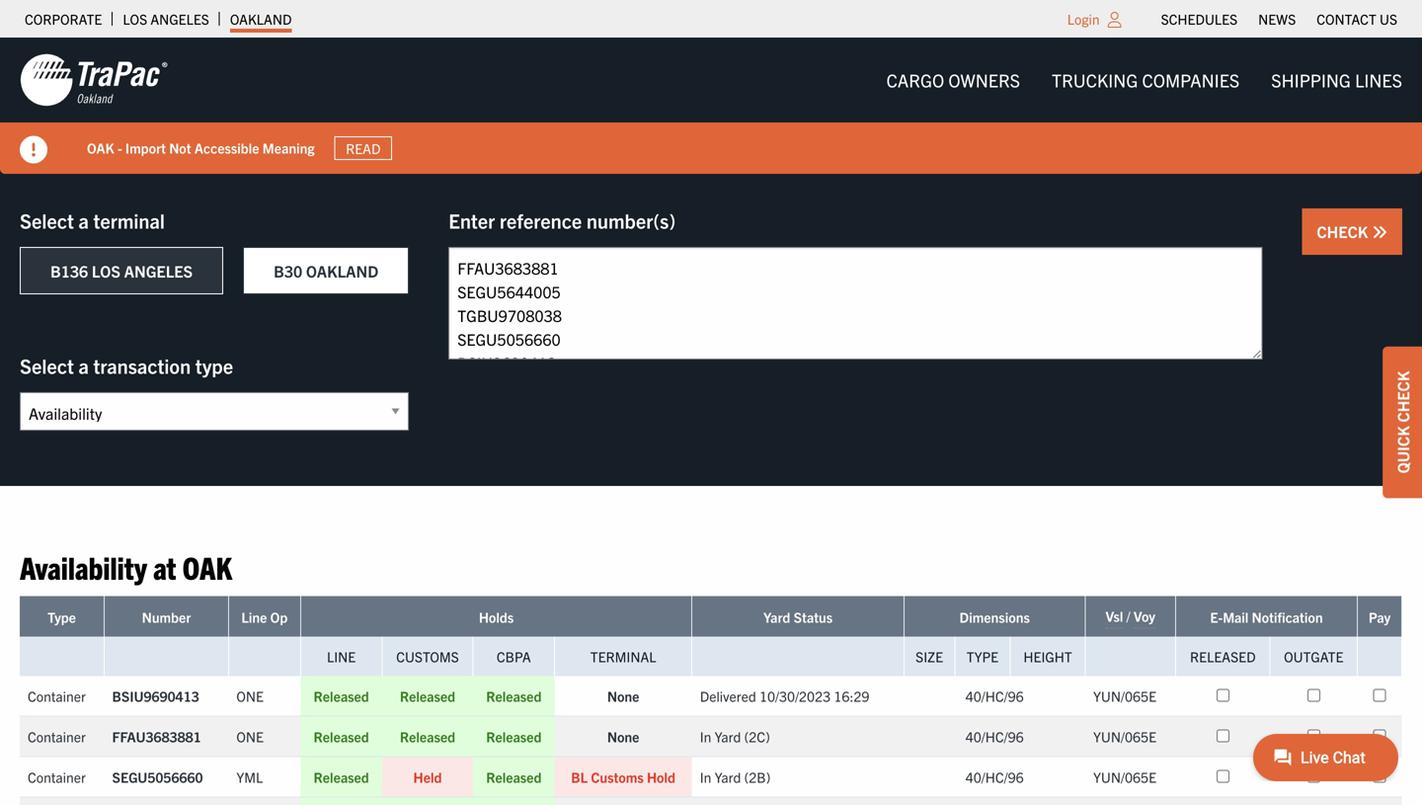 Task type: vqa. For each thing, say whether or not it's contained in the screenshot.
Read Link
yes



Task type: describe. For each thing, give the bounding box(es) containing it.
trucking
[[1052, 69, 1138, 91]]

login link
[[1068, 10, 1100, 28]]

0 vertical spatial yard
[[764, 608, 791, 626]]

terminal
[[590, 647, 656, 665]]

menu bar containing schedules
[[1151, 5, 1408, 33]]

ffau3683881
[[112, 727, 201, 745]]

vsl / voy
[[1106, 607, 1156, 625]]

yard for (2b)
[[715, 768, 741, 786]]

size
[[916, 647, 943, 665]]

yard for (2c)
[[715, 727, 741, 745]]

oakland link
[[230, 5, 292, 33]]

in for in yard (2c)
[[700, 727, 712, 745]]

mail
[[1223, 608, 1249, 626]]

transaction
[[93, 353, 191, 378]]

corporate link
[[25, 5, 102, 33]]

shipping
[[1272, 69, 1351, 91]]

contact
[[1317, 10, 1377, 28]]

in yard (2b)
[[700, 768, 771, 786]]

Enter reference number(s) text field
[[449, 247, 1263, 360]]

quick check link
[[1383, 346, 1422, 498]]

accessible
[[194, 139, 259, 157]]

hold
[[647, 768, 676, 786]]

container for ffau3683881
[[28, 727, 86, 745]]

contact us
[[1317, 10, 1398, 28]]

(2b)
[[744, 768, 771, 786]]

line for line
[[327, 647, 356, 665]]

check button
[[1302, 208, 1403, 255]]

40/hc/96 for in yard (2b)
[[966, 768, 1024, 786]]

read
[[346, 139, 381, 157]]

b136 los angeles
[[50, 261, 193, 281]]

0 horizontal spatial los
[[92, 261, 121, 281]]

schedules link
[[1161, 5, 1238, 33]]

news link
[[1259, 5, 1296, 33]]

quick
[[1393, 426, 1413, 473]]

0 vertical spatial oakland
[[230, 10, 292, 28]]

height
[[1024, 647, 1072, 665]]

light image
[[1108, 12, 1122, 28]]

1 vertical spatial oak
[[182, 547, 232, 586]]

in for in yard (2b)
[[700, 768, 712, 786]]

/
[[1127, 607, 1131, 625]]

los angeles link
[[123, 5, 209, 33]]

1 horizontal spatial customs
[[591, 768, 644, 786]]

container for bsiu9690413
[[28, 687, 86, 705]]

meaning
[[262, 139, 315, 157]]

delivered
[[700, 687, 756, 705]]

check inside button
[[1317, 221, 1372, 241]]

number
[[142, 608, 191, 626]]

a for terminal
[[79, 208, 89, 233]]

(2c)
[[744, 727, 770, 745]]

b30 oakland
[[274, 261, 379, 281]]

companies
[[1142, 69, 1240, 91]]

0 vertical spatial oak
[[87, 139, 114, 157]]

yard status
[[764, 608, 833, 626]]

b136
[[50, 261, 88, 281]]

oak - import not accessible meaning
[[87, 139, 315, 157]]

lines
[[1355, 69, 1403, 91]]

corporate
[[25, 10, 102, 28]]

number(s)
[[587, 208, 676, 233]]

availability at oak
[[20, 547, 232, 586]]

reference
[[500, 208, 582, 233]]

none for in yard (2c)
[[607, 727, 640, 745]]

container for segu5056660
[[28, 768, 86, 786]]

menu bar containing cargo owners
[[871, 60, 1418, 100]]

bsiu9690413
[[112, 687, 199, 705]]

select a terminal
[[20, 208, 165, 233]]

outgate
[[1284, 647, 1344, 665]]

e-
[[1210, 608, 1223, 626]]

enter reference number(s)
[[449, 208, 676, 233]]

notification
[[1252, 608, 1323, 626]]

0 vertical spatial angeles
[[151, 10, 209, 28]]

yun/065e for in yard (2c)
[[1093, 727, 1157, 745]]

e-mail notification
[[1210, 608, 1323, 626]]

held
[[413, 768, 442, 786]]

banner containing cargo owners
[[0, 38, 1422, 174]]

oakland image
[[20, 52, 168, 108]]

delivered 10/30/2023 16:29
[[700, 687, 870, 705]]

1 vertical spatial type
[[967, 647, 999, 665]]

pay
[[1369, 608, 1391, 626]]

vsl
[[1106, 607, 1124, 625]]



Task type: locate. For each thing, give the bounding box(es) containing it.
1 horizontal spatial los
[[123, 10, 147, 28]]

1 vertical spatial none
[[607, 727, 640, 745]]

shipping lines link
[[1256, 60, 1418, 100]]

0 horizontal spatial check
[[1317, 221, 1372, 241]]

0 vertical spatial a
[[79, 208, 89, 233]]

2 vertical spatial yard
[[715, 768, 741, 786]]

angeles down "terminal"
[[124, 261, 193, 281]]

yard left status
[[764, 608, 791, 626]]

one for bsiu9690413
[[236, 687, 264, 705]]

los
[[123, 10, 147, 28], [92, 261, 121, 281]]

los angeles
[[123, 10, 209, 28]]

0 vertical spatial in
[[700, 727, 712, 745]]

1 vertical spatial line
[[327, 647, 356, 665]]

10/30/2023
[[760, 687, 831, 705]]

los right corporate
[[123, 10, 147, 28]]

None checkbox
[[1217, 689, 1230, 702], [1373, 689, 1386, 702], [1217, 729, 1230, 742], [1373, 729, 1386, 742], [1217, 770, 1230, 783], [1308, 770, 1320, 783], [1217, 689, 1230, 702], [1373, 689, 1386, 702], [1217, 729, 1230, 742], [1373, 729, 1386, 742], [1217, 770, 1230, 783], [1308, 770, 1320, 783]]

dimensions
[[960, 608, 1030, 626]]

0 horizontal spatial oak
[[87, 139, 114, 157]]

not
[[169, 139, 191, 157]]

0 horizontal spatial customs
[[396, 647, 459, 665]]

3 40/hc/96 from the top
[[966, 768, 1024, 786]]

1 vertical spatial angeles
[[124, 261, 193, 281]]

login
[[1068, 10, 1100, 28]]

one for ffau3683881
[[236, 727, 264, 745]]

a for transaction
[[79, 353, 89, 378]]

1 horizontal spatial oak
[[182, 547, 232, 586]]

contact us link
[[1317, 5, 1398, 33]]

oakland
[[230, 10, 292, 28], [306, 261, 379, 281]]

a
[[79, 208, 89, 233], [79, 353, 89, 378]]

banner
[[0, 38, 1422, 174]]

1 horizontal spatial line
[[327, 647, 356, 665]]

0 vertical spatial 40/hc/96
[[966, 687, 1024, 705]]

0 horizontal spatial oakland
[[230, 10, 292, 28]]

3 yun/065e from the top
[[1093, 768, 1157, 786]]

3 container from the top
[[28, 768, 86, 786]]

1 vertical spatial select
[[20, 353, 74, 378]]

line op
[[241, 608, 288, 626]]

in right hold
[[700, 768, 712, 786]]

1 vertical spatial menu bar
[[871, 60, 1418, 100]]

a left "terminal"
[[79, 208, 89, 233]]

schedules
[[1161, 10, 1238, 28]]

shipping lines
[[1272, 69, 1403, 91]]

1 a from the top
[[79, 208, 89, 233]]

cargo owners link
[[871, 60, 1036, 100]]

0 vertical spatial los
[[123, 10, 147, 28]]

one down line op
[[236, 687, 264, 705]]

1 vertical spatial yun/065e
[[1093, 727, 1157, 745]]

16:29
[[834, 687, 870, 705]]

1 in from the top
[[700, 727, 712, 745]]

news
[[1259, 10, 1296, 28]]

1 none from the top
[[607, 687, 640, 705]]

customs left cbpa
[[396, 647, 459, 665]]

owners
[[949, 69, 1020, 91]]

type down dimensions
[[967, 647, 999, 665]]

angeles left the oakland link in the top left of the page
[[151, 10, 209, 28]]

1 vertical spatial oakland
[[306, 261, 379, 281]]

yard left the (2c)
[[715, 727, 741, 745]]

2 40/hc/96 from the top
[[966, 727, 1024, 745]]

select left transaction
[[20, 353, 74, 378]]

2 one from the top
[[236, 727, 264, 745]]

select up b136
[[20, 208, 74, 233]]

los right b136
[[92, 261, 121, 281]]

0 vertical spatial container
[[28, 687, 86, 705]]

menu bar down light icon
[[871, 60, 1418, 100]]

-
[[118, 139, 122, 157]]

type
[[195, 353, 233, 378]]

import
[[125, 139, 166, 157]]

enter
[[449, 208, 495, 233]]

0 vertical spatial select
[[20, 208, 74, 233]]

1 vertical spatial in
[[700, 768, 712, 786]]

oak left -
[[87, 139, 114, 157]]

solid image
[[1372, 224, 1388, 240]]

0 vertical spatial type
[[48, 608, 76, 626]]

segu5056660
[[112, 768, 203, 786]]

40/hc/96 for delivered 10/30/2023 16:29
[[966, 687, 1024, 705]]

customs
[[396, 647, 459, 665], [591, 768, 644, 786]]

line
[[241, 608, 267, 626], [327, 647, 356, 665]]

1 select from the top
[[20, 208, 74, 233]]

1 vertical spatial a
[[79, 353, 89, 378]]

yun/065e for delivered 10/30/2023 16:29
[[1093, 687, 1157, 705]]

yml
[[236, 768, 263, 786]]

2 container from the top
[[28, 727, 86, 745]]

in
[[700, 727, 712, 745], [700, 768, 712, 786]]

none
[[607, 687, 640, 705], [607, 727, 640, 745]]

quick check
[[1393, 371, 1413, 473]]

yard left the (2b)
[[715, 768, 741, 786]]

check
[[1317, 221, 1372, 241], [1393, 371, 1413, 422]]

menu bar
[[1151, 5, 1408, 33], [871, 60, 1418, 100]]

yun/065e
[[1093, 687, 1157, 705], [1093, 727, 1157, 745], [1093, 768, 1157, 786]]

None checkbox
[[1308, 689, 1320, 702], [1308, 729, 1320, 742], [1373, 770, 1386, 783], [1308, 689, 1320, 702], [1308, 729, 1320, 742], [1373, 770, 1386, 783]]

none down terminal
[[607, 687, 640, 705]]

in yard (2c)
[[700, 727, 770, 745]]

0 vertical spatial check
[[1317, 221, 1372, 241]]

1 horizontal spatial type
[[967, 647, 999, 665]]

1 vertical spatial one
[[236, 727, 264, 745]]

op
[[270, 608, 288, 626]]

0 vertical spatial customs
[[396, 647, 459, 665]]

1 vertical spatial container
[[28, 727, 86, 745]]

1 horizontal spatial check
[[1393, 371, 1413, 422]]

0 horizontal spatial type
[[48, 608, 76, 626]]

b30
[[274, 261, 302, 281]]

read link
[[334, 136, 392, 160]]

1 vertical spatial customs
[[591, 768, 644, 786]]

0 vertical spatial menu bar
[[1151, 5, 1408, 33]]

us
[[1380, 10, 1398, 28]]

trucking companies link
[[1036, 60, 1256, 100]]

in down delivered
[[700, 727, 712, 745]]

0 vertical spatial none
[[607, 687, 640, 705]]

cbpa
[[497, 647, 531, 665]]

1 40/hc/96 from the top
[[966, 687, 1024, 705]]

1 container from the top
[[28, 687, 86, 705]]

1 horizontal spatial oakland
[[306, 261, 379, 281]]

2 a from the top
[[79, 353, 89, 378]]

one up yml
[[236, 727, 264, 745]]

bl customs hold
[[571, 768, 676, 786]]

2 vertical spatial yun/065e
[[1093, 768, 1157, 786]]

yun/065e for in yard (2b)
[[1093, 768, 1157, 786]]

1 vertical spatial los
[[92, 261, 121, 281]]

oakland right los angeles link
[[230, 10, 292, 28]]

container
[[28, 687, 86, 705], [28, 727, 86, 745], [28, 768, 86, 786]]

cargo owners
[[887, 69, 1020, 91]]

2 select from the top
[[20, 353, 74, 378]]

holds
[[479, 608, 514, 626]]

select a transaction type
[[20, 353, 233, 378]]

select for select a terminal
[[20, 208, 74, 233]]

released
[[1190, 647, 1256, 665], [314, 687, 369, 705], [400, 687, 455, 705], [486, 687, 542, 705], [314, 727, 369, 745], [400, 727, 455, 745], [486, 727, 542, 745], [314, 768, 369, 786], [486, 768, 542, 786]]

select
[[20, 208, 74, 233], [20, 353, 74, 378]]

2 yun/065e from the top
[[1093, 727, 1157, 745]]

status
[[794, 608, 833, 626]]

a left transaction
[[79, 353, 89, 378]]

2 vertical spatial container
[[28, 768, 86, 786]]

type down the availability
[[48, 608, 76, 626]]

line for line op
[[241, 608, 267, 626]]

yard
[[764, 608, 791, 626], [715, 727, 741, 745], [715, 768, 741, 786]]

0 vertical spatial line
[[241, 608, 267, 626]]

none up bl customs hold
[[607, 727, 640, 745]]

oakland right b30
[[306, 261, 379, 281]]

bl
[[571, 768, 588, 786]]

1 vertical spatial 40/hc/96
[[966, 727, 1024, 745]]

1 yun/065e from the top
[[1093, 687, 1157, 705]]

2 vertical spatial 40/hc/96
[[966, 768, 1024, 786]]

1 vertical spatial yard
[[715, 727, 741, 745]]

at
[[153, 547, 176, 586]]

oak right at
[[182, 547, 232, 586]]

one
[[236, 687, 264, 705], [236, 727, 264, 745]]

select for select a transaction type
[[20, 353, 74, 378]]

trucking companies
[[1052, 69, 1240, 91]]

none for delivered 10/30/2023 16:29
[[607, 687, 640, 705]]

voy
[[1134, 607, 1156, 625]]

0 vertical spatial yun/065e
[[1093, 687, 1157, 705]]

1 one from the top
[[236, 687, 264, 705]]

solid image
[[20, 136, 47, 163]]

0 vertical spatial one
[[236, 687, 264, 705]]

terminal
[[93, 208, 165, 233]]

availability
[[20, 547, 147, 586]]

2 in from the top
[[700, 768, 712, 786]]

1 vertical spatial check
[[1393, 371, 1413, 422]]

cargo
[[887, 69, 944, 91]]

type
[[48, 608, 76, 626], [967, 647, 999, 665]]

0 horizontal spatial line
[[241, 608, 267, 626]]

customs right bl
[[591, 768, 644, 786]]

angeles
[[151, 10, 209, 28], [124, 261, 193, 281]]

2 none from the top
[[607, 727, 640, 745]]

40/hc/96 for in yard (2c)
[[966, 727, 1024, 745]]

oak
[[87, 139, 114, 157], [182, 547, 232, 586]]

menu bar up shipping
[[1151, 5, 1408, 33]]



